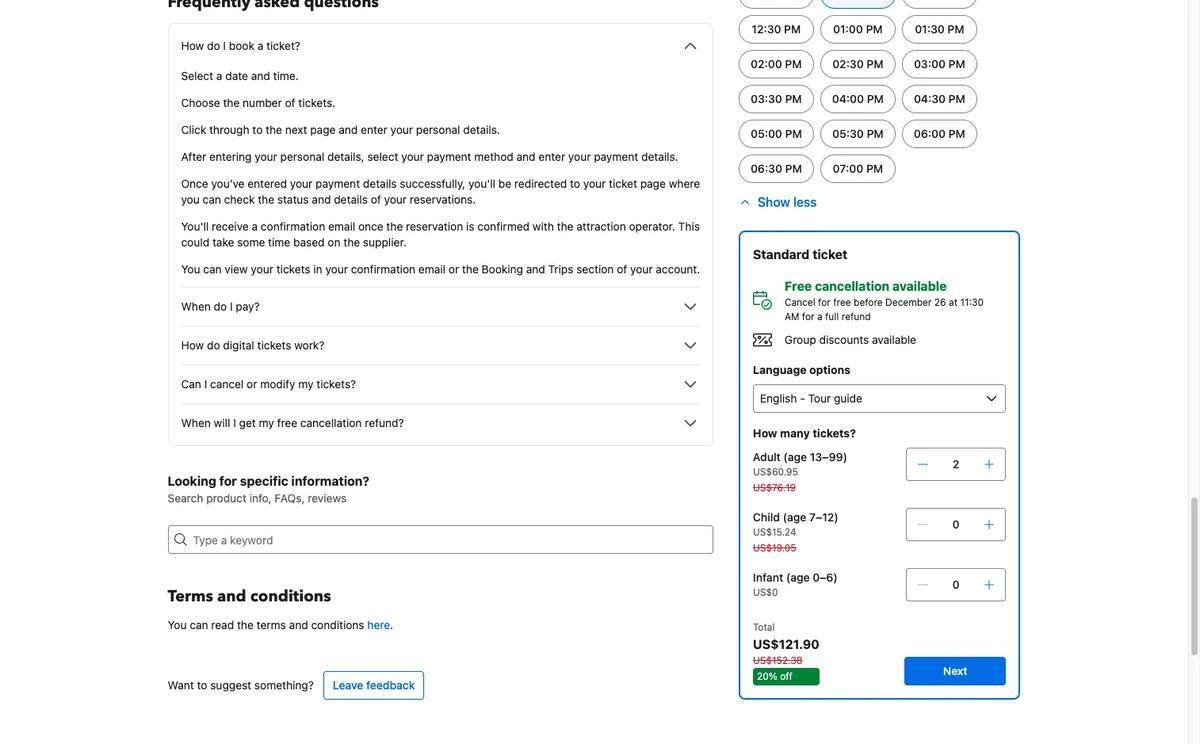 Task type: locate. For each thing, give the bounding box(es) containing it.
pm for 06:00 pm
[[949, 127, 966, 140]]

2 vertical spatial of
[[617, 262, 627, 276]]

free right the get
[[277, 416, 297, 430]]

next
[[285, 123, 307, 136]]

page right next
[[310, 123, 336, 136]]

0 vertical spatial for
[[819, 297, 831, 308]]

1 vertical spatial page
[[640, 177, 666, 190]]

tickets left in
[[276, 262, 310, 276]]

06:00
[[914, 127, 946, 140]]

the
[[223, 96, 240, 109], [266, 123, 282, 136], [258, 193, 274, 206], [386, 220, 403, 233], [557, 220, 574, 233], [344, 235, 360, 249], [462, 262, 479, 276], [237, 618, 254, 632]]

(age inside adult (age 13–99) us$60.95
[[784, 450, 808, 464]]

page
[[310, 123, 336, 136], [640, 177, 666, 190]]

pm for 01:30 pm
[[948, 22, 965, 36]]

to right want
[[197, 679, 207, 692]]

0 vertical spatial available
[[893, 279, 947, 293]]

do inside dropdown button
[[214, 300, 227, 313]]

or inside the "how do i book a ticket?" element
[[449, 262, 459, 276]]

2 vertical spatial to
[[197, 679, 207, 692]]

a left the full
[[818, 311, 823, 323]]

a
[[257, 39, 263, 52], [216, 69, 222, 82], [252, 220, 258, 233], [818, 311, 823, 323]]

1 vertical spatial cancellation
[[300, 416, 362, 430]]

tickets left work?
[[257, 339, 291, 352]]

do left digital
[[207, 339, 220, 352]]

can inside once you've entered your payment details successfully, you'll be redirected to your ticket page where you can check the status and details of your reservations.
[[203, 193, 221, 206]]

1 vertical spatial do
[[214, 300, 227, 313]]

details. up where
[[641, 150, 678, 163]]

when do i pay? button
[[181, 297, 700, 316]]

pm right 06:30
[[786, 162, 803, 175]]

email up the on
[[328, 220, 355, 233]]

(age inside child (age 7–12) us$15.24
[[783, 511, 807, 524]]

1 vertical spatial or
[[247, 377, 257, 391]]

pm right 03:30
[[786, 92, 802, 105]]

pm for 07:00 pm
[[867, 162, 884, 175]]

pm right 04:30
[[949, 92, 966, 105]]

0 vertical spatial do
[[207, 39, 220, 52]]

you can view your tickets in your confirmation email or the booking and trips section of your account.
[[181, 262, 700, 276]]

do left pay?
[[214, 300, 227, 313]]

1 vertical spatial 0
[[953, 578, 960, 591]]

0 horizontal spatial enter
[[361, 123, 388, 136]]

0 for child (age 7–12)
[[953, 518, 960, 531]]

how for how do i book a ticket?
[[181, 39, 204, 52]]

how
[[181, 39, 204, 52], [181, 339, 204, 352], [753, 427, 778, 440]]

payment
[[427, 150, 471, 163], [594, 150, 638, 163], [316, 177, 360, 190]]

here
[[367, 618, 390, 632]]

2 vertical spatial (age
[[787, 571, 810, 584]]

confirmation inside you'll receive a confirmation email once the reservation is confirmed with the attraction operator. this could take some time based on the supplier.
[[261, 220, 325, 233]]

you inside the "how do i book a ticket?" element
[[181, 262, 200, 276]]

us$15.24
[[753, 526, 797, 538]]

where
[[669, 177, 700, 190]]

20%
[[757, 671, 778, 683]]

reservations.
[[410, 193, 476, 206]]

pm right 03:00
[[949, 57, 966, 71]]

0 horizontal spatial my
[[259, 416, 274, 430]]

cancellation up before
[[815, 279, 890, 293]]

(age left 0–6)
[[787, 571, 810, 584]]

through
[[209, 123, 249, 136]]

1 horizontal spatial enter
[[539, 150, 565, 163]]

a right book
[[257, 39, 263, 52]]

payment down 'details,'
[[316, 177, 360, 190]]

free for will
[[277, 416, 297, 430]]

2 vertical spatial how
[[753, 427, 778, 440]]

2 when from the top
[[181, 416, 211, 430]]

06:30 pm
[[751, 162, 803, 175]]

my
[[298, 377, 314, 391], [259, 416, 274, 430]]

12:30
[[752, 22, 782, 36]]

can left "view"
[[203, 262, 222, 276]]

the right read
[[237, 618, 254, 632]]

of up once
[[371, 193, 381, 206]]

2 horizontal spatial of
[[617, 262, 627, 276]]

0 horizontal spatial of
[[285, 96, 295, 109]]

0 vertical spatial enter
[[361, 123, 388, 136]]

1 vertical spatial enter
[[539, 150, 565, 163]]

0 vertical spatial cancellation
[[815, 279, 890, 293]]

2 0 from the top
[[953, 578, 960, 591]]

cancel
[[210, 377, 244, 391]]

page inside once you've entered your payment details successfully, you'll be redirected to your ticket page where you can check the status and details of your reservations.
[[640, 177, 666, 190]]

0 vertical spatial details
[[363, 177, 397, 190]]

payment inside once you've entered your payment details successfully, you'll be redirected to your ticket page where you can check the status and details of your reservations.
[[316, 177, 360, 190]]

1 vertical spatial can
[[203, 262, 222, 276]]

pm for 04:00 pm
[[867, 92, 884, 105]]

you down "terms"
[[168, 618, 187, 632]]

payment up the successfully,
[[427, 150, 471, 163]]

the left booking
[[462, 262, 479, 276]]

of inside once you've entered your payment details successfully, you'll be redirected to your ticket page where you can check the status and details of your reservations.
[[371, 193, 381, 206]]

0 vertical spatial 0
[[953, 518, 960, 531]]

1 vertical spatial for
[[803, 311, 815, 323]]

free
[[834, 297, 852, 308], [277, 416, 297, 430]]

0 vertical spatial email
[[328, 220, 355, 233]]

1 vertical spatial free
[[277, 416, 297, 430]]

2 vertical spatial for
[[219, 474, 237, 488]]

pm right 05:30
[[867, 127, 884, 140]]

(age up the us$15.24
[[783, 511, 807, 524]]

05:00 pm
[[751, 127, 803, 140]]

1 horizontal spatial of
[[371, 193, 381, 206]]

04:00
[[833, 92, 865, 105]]

i inside dropdown button
[[230, 300, 233, 313]]

available
[[893, 279, 947, 293], [873, 333, 917, 346]]

2 horizontal spatial to
[[570, 177, 580, 190]]

free
[[785, 279, 812, 293]]

1 horizontal spatial for
[[803, 311, 815, 323]]

0 vertical spatial (age
[[784, 450, 808, 464]]

ticket?
[[266, 39, 300, 52]]

i for book
[[223, 39, 226, 52]]

tickets? inside dropdown button
[[317, 377, 356, 391]]

pm for 06:30 pm
[[786, 162, 803, 175]]

1 vertical spatial details.
[[641, 150, 678, 163]]

1 vertical spatial (age
[[783, 511, 807, 524]]

0 vertical spatial how
[[181, 39, 204, 52]]

0 vertical spatial page
[[310, 123, 336, 136]]

available up december
[[893, 279, 947, 293]]

here link
[[367, 618, 390, 632]]

the down the entered
[[258, 193, 274, 206]]

confirmation down supplier.
[[351, 262, 416, 276]]

my right the get
[[259, 416, 274, 430]]

can i cancel or modify my tickets? button
[[181, 375, 700, 394]]

05:30
[[833, 127, 864, 140]]

pm right 05:00
[[786, 127, 803, 140]]

a inside free cancellation available cancel for free before december 26 at 11:30 am for a full refund
[[818, 311, 823, 323]]

when inside dropdown button
[[181, 416, 211, 430]]

do left book
[[207, 39, 220, 52]]

03:30
[[751, 92, 783, 105]]

page left where
[[640, 177, 666, 190]]

1 vertical spatial email
[[419, 262, 446, 276]]

pm for 01:00 pm
[[867, 22, 883, 36]]

1 vertical spatial personal
[[280, 150, 324, 163]]

details up once
[[334, 193, 368, 206]]

0 vertical spatial tickets
[[276, 262, 310, 276]]

0 vertical spatial personal
[[416, 123, 460, 136]]

receive
[[212, 220, 249, 233]]

can left read
[[190, 618, 208, 632]]

the up supplier.
[[386, 220, 403, 233]]

available for cancellation
[[893, 279, 947, 293]]

or right cancel
[[247, 377, 257, 391]]

pm right 12:30
[[785, 22, 801, 36]]

my right modify
[[298, 377, 314, 391]]

0 horizontal spatial to
[[197, 679, 207, 692]]

conditions left here link
[[311, 618, 364, 632]]

pm right 06:00
[[949, 127, 966, 140]]

do for pay?
[[214, 300, 227, 313]]

1 horizontal spatial personal
[[416, 123, 460, 136]]

1 vertical spatial of
[[371, 193, 381, 206]]

payment up attraction
[[594, 150, 638, 163]]

i left pay?
[[230, 300, 233, 313]]

1 vertical spatial to
[[570, 177, 580, 190]]

conditions up you can read the terms and conditions here .
[[250, 586, 331, 607]]

when inside dropdown button
[[181, 300, 211, 313]]

i left book
[[223, 39, 226, 52]]

when
[[181, 300, 211, 313], [181, 416, 211, 430]]

enter up select
[[361, 123, 388, 136]]

free up the full
[[834, 297, 852, 308]]

us$152.38
[[753, 655, 803, 667]]

available down december
[[873, 333, 917, 346]]

attraction
[[577, 220, 626, 233]]

01:30 pm
[[915, 22, 965, 36]]

to inside once you've entered your payment details successfully, you'll be redirected to your ticket page where you can check the status and details of your reservations.
[[570, 177, 580, 190]]

0 horizontal spatial email
[[328, 220, 355, 233]]

can
[[203, 193, 221, 206], [203, 262, 222, 276], [190, 618, 208, 632]]

04:30
[[914, 92, 946, 105]]

0 horizontal spatial personal
[[280, 150, 324, 163]]

how for how do digital tickets work?
[[181, 339, 204, 352]]

0 horizontal spatial cancellation
[[300, 416, 362, 430]]

06:30
[[751, 162, 783, 175]]

tickets? down work?
[[317, 377, 356, 391]]

enter up redirected
[[539, 150, 565, 163]]

1 vertical spatial my
[[259, 416, 274, 430]]

1 horizontal spatial confirmation
[[351, 262, 416, 276]]

1 0 from the top
[[953, 518, 960, 531]]

modify
[[260, 377, 295, 391]]

refund?
[[365, 416, 404, 430]]

and right the status
[[312, 193, 331, 206]]

cancellation left refund?
[[300, 416, 362, 430]]

1 vertical spatial you
[[168, 618, 187, 632]]

0 horizontal spatial page
[[310, 123, 336, 136]]

details,
[[327, 150, 364, 163]]

confirmation up the time
[[261, 220, 325, 233]]

0 horizontal spatial payment
[[316, 177, 360, 190]]

us$121.90
[[753, 637, 820, 652]]

the up through
[[223, 96, 240, 109]]

0 vertical spatial can
[[203, 193, 221, 206]]

when left will
[[181, 416, 211, 430]]

pm for 04:30 pm
[[949, 92, 966, 105]]

how up can
[[181, 339, 204, 352]]

email inside you'll receive a confirmation email once the reservation is confirmed with the attraction operator. this could take some time based on the supplier.
[[328, 220, 355, 233]]

view
[[225, 262, 248, 276]]

1 vertical spatial how
[[181, 339, 204, 352]]

click through to the next page and enter your personal details.
[[181, 123, 500, 136]]

can right you
[[203, 193, 221, 206]]

total
[[753, 622, 775, 633]]

1 vertical spatial tickets
[[257, 339, 291, 352]]

pm right 01:30
[[948, 22, 965, 36]]

0 horizontal spatial confirmation
[[261, 220, 325, 233]]

cancel
[[785, 297, 816, 308]]

1 vertical spatial available
[[873, 333, 917, 346]]

2 vertical spatial can
[[190, 618, 208, 632]]

pm right 04:00
[[867, 92, 884, 105]]

next button
[[905, 657, 1006, 686]]

trips
[[548, 262, 574, 276]]

of left tickets.
[[285, 96, 295, 109]]

0 vertical spatial of
[[285, 96, 295, 109]]

cancellation
[[815, 279, 890, 293], [300, 416, 362, 430]]

0 vertical spatial tickets?
[[317, 377, 356, 391]]

at
[[949, 297, 958, 308]]

0 horizontal spatial tickets?
[[317, 377, 356, 391]]

1 horizontal spatial cancellation
[[815, 279, 890, 293]]

pm for 12:30 pm
[[785, 22, 801, 36]]

select a date and time.
[[181, 69, 299, 82]]

how up the select
[[181, 39, 204, 52]]

1 horizontal spatial free
[[834, 297, 852, 308]]

you down the could
[[181, 262, 200, 276]]

do
[[207, 39, 220, 52], [214, 300, 227, 313], [207, 339, 220, 352]]

free for cancellation
[[834, 297, 852, 308]]

0 horizontal spatial ticket
[[609, 177, 637, 190]]

email
[[328, 220, 355, 233], [419, 262, 446, 276]]

pm right "01:00" at the right top of page
[[867, 22, 883, 36]]

free inside free cancellation available cancel for free before december 26 at 11:30 am for a full refund
[[834, 297, 852, 308]]

and left trips
[[526, 262, 545, 276]]

how up adult
[[753, 427, 778, 440]]

specific
[[240, 474, 288, 488]]

and up 'details,'
[[339, 123, 358, 136]]

take
[[212, 235, 234, 249]]

for up product
[[219, 474, 237, 488]]

1 vertical spatial conditions
[[311, 618, 364, 632]]

1 horizontal spatial payment
[[427, 150, 471, 163]]

when left pay?
[[181, 300, 211, 313]]

pm right 02:00
[[786, 57, 802, 71]]

to down choose the number of tickets.
[[252, 123, 263, 136]]

0 horizontal spatial for
[[219, 474, 237, 488]]

(age inside infant (age 0–6) us$0
[[787, 571, 810, 584]]

0 vertical spatial you
[[181, 262, 200, 276]]

when will i get my free cancellation refund? button
[[181, 414, 700, 433]]

personal down next
[[280, 150, 324, 163]]

0 vertical spatial or
[[449, 262, 459, 276]]

you for you can view your tickets in your confirmation email or the booking and trips section of your account.
[[181, 262, 200, 276]]

free cancellation available cancel for free before december 26 at 11:30 am for a full refund
[[785, 279, 984, 323]]

0 vertical spatial details.
[[463, 123, 500, 136]]

i right will
[[233, 416, 236, 430]]

options
[[810, 363, 851, 377]]

pm for 05:30 pm
[[867, 127, 884, 140]]

ticket right standard
[[813, 247, 848, 262]]

2 horizontal spatial for
[[819, 297, 831, 308]]

1 vertical spatial tickets?
[[813, 427, 857, 440]]

reviews
[[308, 492, 347, 505]]

for up the full
[[819, 297, 831, 308]]

date
[[225, 69, 248, 82]]

read
[[211, 618, 234, 632]]

of right section
[[617, 262, 627, 276]]

you'll receive a confirmation email once the reservation is confirmed with the attraction operator. this could take some time based on the supplier.
[[181, 220, 700, 249]]

1 horizontal spatial or
[[449, 262, 459, 276]]

0 horizontal spatial or
[[247, 377, 257, 391]]

free inside dropdown button
[[277, 416, 297, 430]]

details.
[[463, 123, 500, 136], [641, 150, 678, 163]]

0 vertical spatial free
[[834, 297, 852, 308]]

show less
[[758, 195, 817, 209]]

tickets? up 13–99)
[[813, 427, 857, 440]]

1 horizontal spatial ticket
[[813, 247, 848, 262]]

0 vertical spatial when
[[181, 300, 211, 313]]

1 horizontal spatial to
[[252, 123, 263, 136]]

(age for 0–6)
[[787, 571, 810, 584]]

for inside 'looking for specific information? search product info, faqs, reviews'
[[219, 474, 237, 488]]

pm right 07:00
[[867, 162, 884, 175]]

for right am
[[803, 311, 815, 323]]

0 vertical spatial ticket
[[609, 177, 637, 190]]

to right redirected
[[570, 177, 580, 190]]

check
[[224, 193, 255, 206]]

a up some
[[252, 220, 258, 233]]

for
[[819, 297, 831, 308], [803, 311, 815, 323], [219, 474, 237, 488]]

email down you'll receive a confirmation email once the reservation is confirmed with the attraction operator. this could take some time based on the supplier.
[[419, 262, 446, 276]]

you for you can read the terms and conditions here .
[[168, 618, 187, 632]]

search
[[168, 492, 203, 505]]

i
[[223, 39, 226, 52], [230, 300, 233, 313], [204, 377, 207, 391], [233, 416, 236, 430]]

1 when from the top
[[181, 300, 211, 313]]

details. up method
[[463, 123, 500, 136]]

1 vertical spatial when
[[181, 416, 211, 430]]

0 vertical spatial confirmation
[[261, 220, 325, 233]]

you
[[181, 262, 200, 276], [168, 618, 187, 632]]

or inside dropdown button
[[247, 377, 257, 391]]

1 horizontal spatial page
[[640, 177, 666, 190]]

ticket up attraction
[[609, 177, 637, 190]]

26
[[935, 297, 947, 308]]

or down you'll receive a confirmation email once the reservation is confirmed with the attraction operator. this could take some time based on the supplier.
[[449, 262, 459, 276]]

1 horizontal spatial my
[[298, 377, 314, 391]]

2 vertical spatial do
[[207, 339, 220, 352]]

leave feedback
[[333, 679, 415, 692]]

a left date
[[216, 69, 222, 82]]

pm right the 02:30
[[867, 57, 884, 71]]

0 horizontal spatial free
[[277, 416, 297, 430]]

method
[[474, 150, 514, 163]]

once
[[358, 220, 383, 233]]

personal up after entering your personal details, select your payment method and enter your payment details.
[[416, 123, 460, 136]]

1 vertical spatial confirmation
[[351, 262, 416, 276]]

available inside free cancellation available cancel for free before december 26 at 11:30 am for a full refund
[[893, 279, 947, 293]]

tickets inside dropdown button
[[257, 339, 291, 352]]

(age down the 'many'
[[784, 450, 808, 464]]

details down select
[[363, 177, 397, 190]]



Task type: describe. For each thing, give the bounding box(es) containing it.
number
[[243, 96, 282, 109]]

02:00
[[751, 57, 783, 71]]

and right terms
[[289, 618, 308, 632]]

december
[[886, 297, 932, 308]]

the right the on
[[344, 235, 360, 249]]

product
[[206, 492, 247, 505]]

(age for 13–99)
[[784, 450, 808, 464]]

us$60.95
[[753, 466, 799, 478]]

time.
[[273, 69, 299, 82]]

pm for 03:00 pm
[[949, 57, 966, 71]]

ticket inside once you've entered your payment details successfully, you'll be redirected to your ticket page where you can check the status and details of your reservations.
[[609, 177, 637, 190]]

reservation
[[406, 220, 463, 233]]

after
[[181, 150, 206, 163]]

entered
[[248, 177, 287, 190]]

when for when will i get my free cancellation refund?
[[181, 416, 211, 430]]

7–12)
[[810, 511, 839, 524]]

1 horizontal spatial email
[[419, 262, 446, 276]]

choose
[[181, 96, 220, 109]]

0 vertical spatial my
[[298, 377, 314, 391]]

and right date
[[251, 69, 270, 82]]

available for discounts
[[873, 333, 917, 346]]

child (age 7–12) us$15.24
[[753, 511, 839, 538]]

0 horizontal spatial details.
[[463, 123, 500, 136]]

you'll
[[469, 177, 496, 190]]

can
[[181, 377, 201, 391]]

13–99)
[[811, 450, 848, 464]]

1 vertical spatial details
[[334, 193, 368, 206]]

0 vertical spatial conditions
[[250, 586, 331, 607]]

status
[[277, 193, 309, 206]]

info,
[[250, 492, 272, 505]]

this
[[678, 220, 700, 233]]

how for how many tickets?
[[753, 427, 778, 440]]

many
[[781, 427, 810, 440]]

operator.
[[629, 220, 675, 233]]

and inside once you've entered your payment details successfully, you'll be redirected to your ticket page where you can check the status and details of your reservations.
[[312, 193, 331, 206]]

can for read
[[190, 618, 208, 632]]

time
[[268, 235, 290, 249]]

the right with
[[557, 220, 574, 233]]

once
[[181, 177, 208, 190]]

01:00 pm
[[834, 22, 883, 36]]

1 horizontal spatial details.
[[641, 150, 678, 163]]

(age for 7–12)
[[783, 511, 807, 524]]

02:30
[[833, 57, 864, 71]]

1 vertical spatial ticket
[[813, 247, 848, 262]]

confirmed
[[478, 220, 530, 233]]

is
[[466, 220, 475, 233]]

i for get
[[233, 416, 236, 430]]

book
[[229, 39, 254, 52]]

and up redirected
[[517, 150, 536, 163]]

supplier.
[[363, 235, 407, 249]]

select
[[367, 150, 398, 163]]

show
[[758, 195, 791, 209]]

information?
[[291, 474, 369, 488]]

click
[[181, 123, 206, 136]]

cancellation inside free cancellation available cancel for free before december 26 at 11:30 am for a full refund
[[815, 279, 890, 293]]

show less button
[[739, 193, 817, 212]]

total us$121.90 us$152.38 20% off
[[753, 622, 820, 683]]

section
[[577, 262, 614, 276]]

and up read
[[217, 586, 246, 607]]

us$76.19
[[753, 482, 797, 494]]

less
[[794, 195, 817, 209]]

a inside how do i book a ticket? dropdown button
[[257, 39, 263, 52]]

want to suggest something?
[[168, 679, 314, 692]]

refund
[[842, 311, 871, 323]]

do for tickets
[[207, 339, 220, 352]]

pm for 02:30 pm
[[867, 57, 884, 71]]

language options
[[753, 363, 851, 377]]

cancellation inside when will i get my free cancellation refund? dropdown button
[[300, 416, 362, 430]]

the left next
[[266, 123, 282, 136]]

be
[[499, 177, 511, 190]]

can for view
[[203, 262, 222, 276]]

01:30
[[915, 22, 945, 36]]

Type a keyword field
[[187, 526, 714, 554]]

group
[[785, 333, 817, 346]]

07:00 pm
[[833, 162, 884, 175]]

do for book
[[207, 39, 220, 52]]

04:00 pm
[[833, 92, 884, 105]]

terms and conditions
[[168, 586, 331, 607]]

successfully,
[[400, 177, 466, 190]]

05:00
[[751, 127, 783, 140]]

1 horizontal spatial tickets?
[[813, 427, 857, 440]]

will
[[214, 416, 230, 430]]

pay?
[[236, 300, 260, 313]]

tickets inside the "how do i book a ticket?" element
[[276, 262, 310, 276]]

redirected
[[514, 177, 567, 190]]

05:30 pm
[[833, 127, 884, 140]]

in
[[313, 262, 322, 276]]

pm for 02:00 pm
[[786, 57, 802, 71]]

want
[[168, 679, 194, 692]]

group discounts available
[[785, 333, 917, 346]]

some
[[237, 235, 265, 249]]

terms
[[168, 586, 213, 607]]

how many tickets?
[[753, 427, 857, 440]]

you'll
[[181, 220, 209, 233]]

11:30
[[961, 297, 984, 308]]

0 for infant (age 0–6)
[[953, 578, 960, 591]]

us$19.05
[[753, 542, 797, 554]]

12:30 pm
[[752, 22, 801, 36]]

0 vertical spatial to
[[252, 123, 263, 136]]

am
[[785, 311, 800, 323]]

pm for 05:00 pm
[[786, 127, 803, 140]]

choose the number of tickets.
[[181, 96, 336, 109]]

feedback
[[366, 679, 415, 692]]

2 horizontal spatial payment
[[594, 150, 638, 163]]

i for pay?
[[230, 300, 233, 313]]

pm for 03:30 pm
[[786, 92, 802, 105]]

06:00 pm
[[914, 127, 966, 140]]

standard
[[753, 247, 810, 262]]

terms
[[257, 618, 286, 632]]

tickets.
[[298, 96, 336, 109]]

the inside once you've entered your payment details successfully, you'll be redirected to your ticket page where you can check the status and details of your reservations.
[[258, 193, 274, 206]]

how do i book a ticket? button
[[181, 36, 700, 55]]

could
[[181, 235, 209, 249]]

when for when do i pay?
[[181, 300, 211, 313]]

a inside you'll receive a confirmation email once the reservation is confirmed with the attraction operator. this could take some time based on the supplier.
[[252, 220, 258, 233]]

infant (age 0–6) us$0
[[753, 571, 838, 599]]

how do i book a ticket? element
[[181, 55, 700, 277]]

when do i pay?
[[181, 300, 260, 313]]

next
[[944, 664, 968, 678]]

us$0
[[753, 587, 779, 599]]

i right can
[[204, 377, 207, 391]]

how do i book a ticket?
[[181, 39, 300, 52]]

02:30 pm
[[833, 57, 884, 71]]

select
[[181, 69, 213, 82]]

work?
[[294, 339, 325, 352]]

language
[[753, 363, 807, 377]]



Task type: vqa. For each thing, say whether or not it's contained in the screenshot.
How many tickets?
yes



